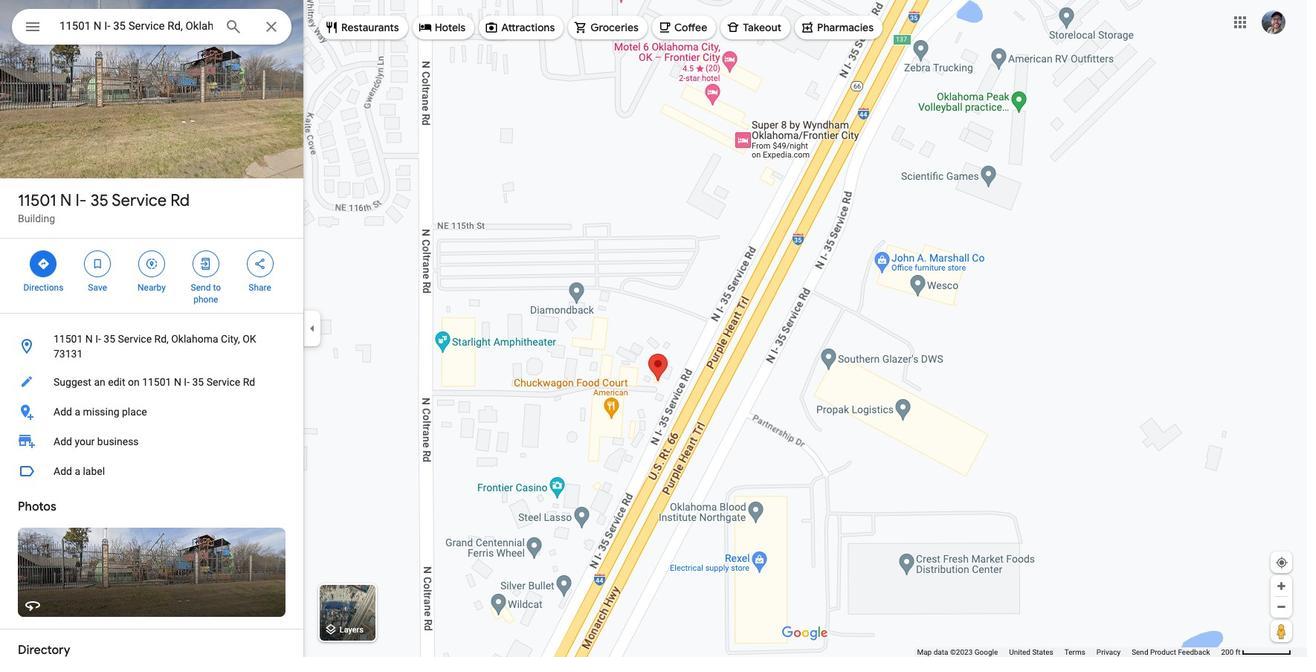 Task type: describe. For each thing, give the bounding box(es) containing it.
map
[[917, 648, 932, 657]]

states
[[1032, 648, 1054, 657]]

phone
[[193, 294, 218, 305]]

product
[[1150, 648, 1176, 657]]

groceries button
[[568, 10, 648, 45]]

add for add your business
[[54, 436, 72, 448]]

send for send to phone
[[191, 283, 211, 293]]


[[37, 256, 50, 272]]

groceries
[[591, 21, 639, 34]]

a for label
[[75, 466, 80, 477]]

an
[[94, 376, 105, 388]]

35 inside "button"
[[192, 376, 204, 388]]

pharmacies
[[817, 21, 874, 34]]

a for missing
[[75, 406, 80, 418]]

11501 n i- 35 service rd main content
[[0, 0, 303, 657]]

on
[[128, 376, 140, 388]]

n inside "button"
[[174, 376, 181, 388]]

privacy button
[[1097, 648, 1121, 657]]

coffee
[[674, 21, 707, 34]]

missing
[[83, 406, 119, 418]]

united
[[1009, 648, 1031, 657]]

building
[[18, 213, 55, 225]]

terms button
[[1065, 648, 1086, 657]]

place
[[122, 406, 147, 418]]

business
[[97, 436, 139, 448]]

i- inside "button"
[[184, 376, 190, 388]]

actions for 11501 n i- 35 service rd region
[[0, 239, 303, 313]]

takeout button
[[721, 10, 791, 45]]

send to phone
[[191, 283, 221, 305]]

rd inside '11501 n i- 35 service rd building'
[[170, 190, 190, 211]]


[[91, 256, 104, 272]]

service inside "button"
[[206, 376, 240, 388]]

11501 n i- 35 service rd, oklahoma city, ok 73131 button
[[0, 326, 303, 367]]

city,
[[221, 333, 240, 345]]

11501 n i- 35 service rd building
[[18, 190, 190, 225]]

collapse side panel image
[[304, 321, 321, 337]]

edit
[[108, 376, 125, 388]]

united states
[[1009, 648, 1054, 657]]

 search field
[[12, 9, 292, 48]]

73131
[[54, 348, 83, 360]]

11501 for rd
[[18, 190, 56, 211]]


[[199, 256, 213, 272]]

i- for rd
[[75, 190, 87, 211]]

200
[[1221, 648, 1234, 657]]

label
[[83, 466, 105, 477]]

terms
[[1065, 648, 1086, 657]]

200 ft
[[1221, 648, 1241, 657]]

footer inside google maps element
[[917, 648, 1221, 657]]

show your location image
[[1275, 556, 1289, 570]]

send product feedback button
[[1132, 648, 1210, 657]]

©2023
[[950, 648, 973, 657]]

send for send product feedback
[[1132, 648, 1149, 657]]

ft
[[1236, 648, 1241, 657]]

pharmacies button
[[795, 10, 883, 45]]

google
[[975, 648, 998, 657]]

add a missing place
[[54, 406, 147, 418]]

service for rd,
[[118, 333, 152, 345]]

35 for rd,
[[104, 333, 115, 345]]

suggest an edit on 11501 n i- 35 service rd
[[54, 376, 255, 388]]



Task type: vqa. For each thing, say whether or not it's contained in the screenshot.


Task type: locate. For each thing, give the bounding box(es) containing it.
add for add a missing place
[[54, 406, 72, 418]]

add your business link
[[0, 427, 303, 457]]

i- inside 11501 n i- 35 service rd, oklahoma city, ok 73131
[[95, 333, 101, 345]]

n inside 11501 n i- 35 service rd, oklahoma city, ok 73131
[[85, 333, 93, 345]]

1 a from the top
[[75, 406, 80, 418]]

layers
[[340, 626, 364, 635]]

zoom out image
[[1276, 602, 1287, 613]]

send inside button
[[1132, 648, 1149, 657]]

suggest
[[54, 376, 91, 388]]

add a label button
[[0, 457, 303, 486]]

0 vertical spatial i-
[[75, 190, 87, 211]]

n
[[60, 190, 72, 211], [85, 333, 93, 345], [174, 376, 181, 388]]

11501 inside '11501 n i- 35 service rd building'
[[18, 190, 56, 211]]

3 add from the top
[[54, 466, 72, 477]]

hotels button
[[412, 10, 475, 45]]

0 vertical spatial service
[[112, 190, 167, 211]]

your
[[75, 436, 95, 448]]

service inside 11501 n i- 35 service rd, oklahoma city, ok 73131
[[118, 333, 152, 345]]

service
[[112, 190, 167, 211], [118, 333, 152, 345], [206, 376, 240, 388]]

0 vertical spatial add
[[54, 406, 72, 418]]

send
[[191, 283, 211, 293], [1132, 648, 1149, 657]]

feedback
[[1178, 648, 1210, 657]]

11501 right on
[[142, 376, 171, 388]]

11501 N I- 35 Service Rd, Oklahoma City, OK 73131 field
[[12, 9, 292, 45]]

0 vertical spatial n
[[60, 190, 72, 211]]

send inside 'send to phone'
[[191, 283, 211, 293]]

1 vertical spatial a
[[75, 466, 80, 477]]

2 vertical spatial 11501
[[142, 376, 171, 388]]

service down city,
[[206, 376, 240, 388]]

united states button
[[1009, 648, 1054, 657]]


[[24, 16, 42, 37]]

35 up edit
[[104, 333, 115, 345]]

11501 up 73131
[[54, 333, 83, 345]]

35
[[90, 190, 108, 211], [104, 333, 115, 345], [192, 376, 204, 388]]

add a missing place button
[[0, 397, 303, 427]]

a left 'label'
[[75, 466, 80, 477]]

0 horizontal spatial send
[[191, 283, 211, 293]]

200 ft button
[[1221, 648, 1292, 657]]

nearby
[[138, 283, 166, 293]]

oklahoma
[[171, 333, 218, 345]]

n inside '11501 n i- 35 service rd building'
[[60, 190, 72, 211]]

11501 n i- 35 service rd, oklahoma city, ok 73131
[[54, 333, 256, 360]]

a
[[75, 406, 80, 418], [75, 466, 80, 477]]

2 vertical spatial i-
[[184, 376, 190, 388]]

restaurants
[[341, 21, 399, 34]]

service inside '11501 n i- 35 service rd building'
[[112, 190, 167, 211]]

1 vertical spatial 11501
[[54, 333, 83, 345]]


[[253, 256, 267, 272]]

a inside add a label button
[[75, 466, 80, 477]]

service left rd,
[[118, 333, 152, 345]]

1 horizontal spatial n
[[85, 333, 93, 345]]

0 horizontal spatial i-
[[75, 190, 87, 211]]

add
[[54, 406, 72, 418], [54, 436, 72, 448], [54, 466, 72, 477]]


[[145, 256, 158, 272]]

send up phone
[[191, 283, 211, 293]]

attractions button
[[479, 10, 564, 45]]

add left your
[[54, 436, 72, 448]]

coffee button
[[652, 10, 716, 45]]

takeout
[[743, 21, 782, 34]]

a inside add a missing place button
[[75, 406, 80, 418]]

1 add from the top
[[54, 406, 72, 418]]

35 down oklahoma
[[192, 376, 204, 388]]

0 horizontal spatial n
[[60, 190, 72, 211]]

google maps element
[[0, 0, 1307, 657]]

footer
[[917, 648, 1221, 657]]

add a label
[[54, 466, 105, 477]]

service for rd
[[112, 190, 167, 211]]

35 inside 11501 n i- 35 service rd, oklahoma city, ok 73131
[[104, 333, 115, 345]]

35 inside '11501 n i- 35 service rd building'
[[90, 190, 108, 211]]

restaurants button
[[319, 10, 408, 45]]

0 vertical spatial send
[[191, 283, 211, 293]]

2 a from the top
[[75, 466, 80, 477]]

save
[[88, 283, 107, 293]]

i-
[[75, 190, 87, 211], [95, 333, 101, 345], [184, 376, 190, 388]]

1 vertical spatial rd
[[243, 376, 255, 388]]

show street view coverage image
[[1271, 620, 1292, 642]]

footer containing map data ©2023 google
[[917, 648, 1221, 657]]

suggest an edit on 11501 n i- 35 service rd button
[[0, 367, 303, 397]]

to
[[213, 283, 221, 293]]

send product feedback
[[1132, 648, 1210, 657]]

add your business
[[54, 436, 139, 448]]

n for rd,
[[85, 333, 93, 345]]

i- inside '11501 n i- 35 service rd building'
[[75, 190, 87, 211]]

directions
[[23, 283, 63, 293]]

2 vertical spatial n
[[174, 376, 181, 388]]

add down suggest
[[54, 406, 72, 418]]

zoom in image
[[1276, 581, 1287, 592]]

1 horizontal spatial i-
[[95, 333, 101, 345]]

0 vertical spatial rd
[[170, 190, 190, 211]]

i- for rd,
[[95, 333, 101, 345]]

none field inside 11501 n i- 35 service rd, oklahoma city, ok 73131 field
[[59, 17, 213, 35]]

35 for rd
[[90, 190, 108, 211]]

rd
[[170, 190, 190, 211], [243, 376, 255, 388]]

11501 up building
[[18, 190, 56, 211]]

1 vertical spatial i-
[[95, 333, 101, 345]]

2 horizontal spatial n
[[174, 376, 181, 388]]

send left product
[[1132, 648, 1149, 657]]

11501 for rd,
[[54, 333, 83, 345]]

11501
[[18, 190, 56, 211], [54, 333, 83, 345], [142, 376, 171, 388]]

service up 
[[112, 190, 167, 211]]

None field
[[59, 17, 213, 35]]

data
[[934, 648, 948, 657]]

2 vertical spatial 35
[[192, 376, 204, 388]]

 button
[[12, 9, 54, 48]]

rd inside suggest an edit on 11501 n i- 35 service rd "button"
[[243, 376, 255, 388]]

2 vertical spatial add
[[54, 466, 72, 477]]

35 up 
[[90, 190, 108, 211]]

2 horizontal spatial i-
[[184, 376, 190, 388]]

privacy
[[1097, 648, 1121, 657]]

11501 inside 11501 n i- 35 service rd, oklahoma city, ok 73131
[[54, 333, 83, 345]]

0 vertical spatial 11501
[[18, 190, 56, 211]]

map data ©2023 google
[[917, 648, 998, 657]]

1 horizontal spatial rd
[[243, 376, 255, 388]]

add for add a label
[[54, 466, 72, 477]]

0 vertical spatial a
[[75, 406, 80, 418]]

a left missing
[[75, 406, 80, 418]]

0 horizontal spatial rd
[[170, 190, 190, 211]]

rd,
[[154, 333, 169, 345]]

2 add from the top
[[54, 436, 72, 448]]

attractions
[[501, 21, 555, 34]]

google account: cj baylor  
(christian.baylor@adept.ai) image
[[1262, 10, 1286, 34]]

0 vertical spatial 35
[[90, 190, 108, 211]]

1 vertical spatial 35
[[104, 333, 115, 345]]

hotels
[[435, 21, 466, 34]]

ok
[[243, 333, 256, 345]]

photos
[[18, 500, 56, 515]]

share
[[249, 283, 271, 293]]

n for rd
[[60, 190, 72, 211]]

1 vertical spatial send
[[1132, 648, 1149, 657]]

11501 inside suggest an edit on 11501 n i- 35 service rd "button"
[[142, 376, 171, 388]]

1 vertical spatial n
[[85, 333, 93, 345]]

1 vertical spatial service
[[118, 333, 152, 345]]

1 horizontal spatial send
[[1132, 648, 1149, 657]]

add left 'label'
[[54, 466, 72, 477]]

2 vertical spatial service
[[206, 376, 240, 388]]

1 vertical spatial add
[[54, 436, 72, 448]]



